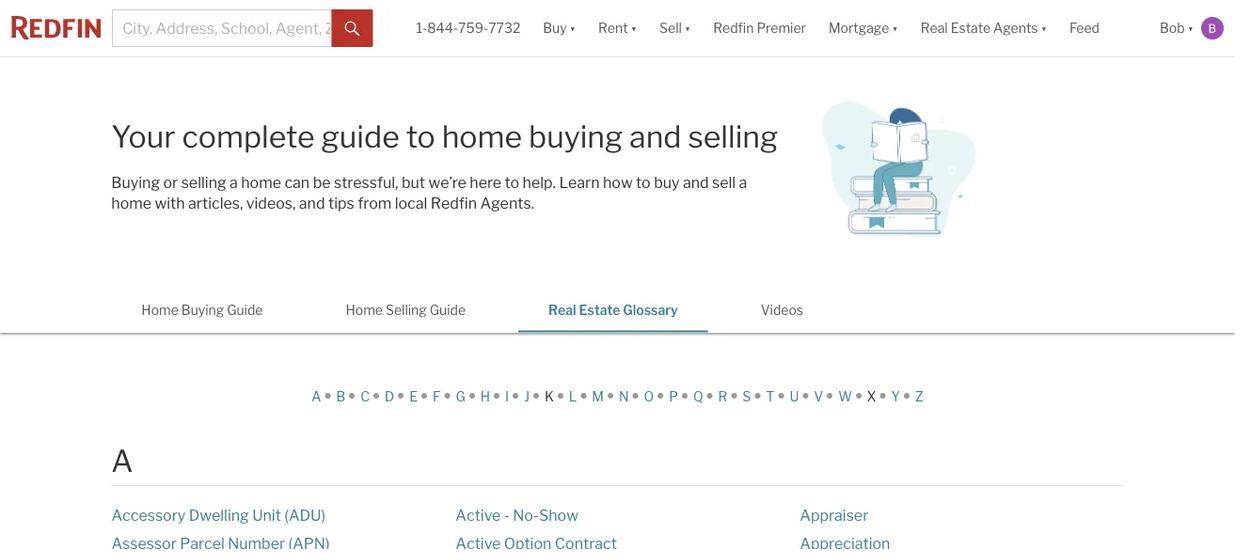 Task type: vqa. For each thing, say whether or not it's contained in the screenshot.
Tour in button
no



Task type: locate. For each thing, give the bounding box(es) containing it.
2 home from the left
[[346, 303, 383, 319]]

e
[[410, 389, 418, 405]]

real right mortgage ▾
[[921, 20, 948, 36]]

feed button
[[1059, 0, 1149, 56]]

show
[[539, 506, 579, 525]]

and left the sell at the top right of the page
[[683, 174, 709, 192]]

a link
[[312, 389, 321, 405]]

tips
[[328, 194, 355, 213]]

guide for home buying guide
[[227, 303, 263, 319]]

buying inside "link"
[[181, 303, 224, 319]]

sell ▾
[[660, 20, 691, 36]]

g link
[[456, 389, 466, 405]]

b
[[336, 389, 346, 405]]

mortgage ▾ button
[[818, 0, 910, 56]]

redfin left premier
[[714, 20, 754, 36]]

7732
[[489, 20, 521, 36]]

▾
[[570, 20, 576, 36], [631, 20, 637, 36], [685, 20, 691, 36], [892, 20, 898, 36], [1041, 20, 1047, 36], [1188, 20, 1194, 36]]

stressful,
[[334, 174, 399, 192]]

can
[[285, 174, 310, 192]]

active - no-show
[[456, 506, 579, 525]]

1 horizontal spatial home
[[241, 174, 281, 192]]

home inside "link"
[[141, 303, 179, 319]]

w
[[839, 389, 852, 405]]

2 horizontal spatial home
[[442, 119, 522, 155]]

0 horizontal spatial real
[[549, 303, 577, 319]]

1 horizontal spatial buying
[[181, 303, 224, 319]]

6 ▾ from the left
[[1188, 20, 1194, 36]]

sell
[[712, 174, 736, 192]]

t link
[[766, 389, 775, 405]]

5 ▾ from the left
[[1041, 20, 1047, 36]]

appraiser link
[[800, 505, 1124, 526]]

to
[[406, 119, 436, 155], [505, 174, 520, 192], [636, 174, 651, 192]]

1 vertical spatial home
[[241, 174, 281, 192]]

1 guide from the left
[[227, 303, 263, 319]]

a
[[230, 174, 238, 192], [739, 174, 748, 192]]

real estate agents ▾ button
[[910, 0, 1059, 56]]

1 vertical spatial a
[[111, 443, 133, 479]]

help.
[[523, 174, 556, 192]]

k
[[545, 389, 554, 405]]

1 horizontal spatial real
[[921, 20, 948, 36]]

1 horizontal spatial and
[[630, 119, 682, 155]]

0 vertical spatial estate
[[951, 20, 991, 36]]

buying inside buying or selling a home can be stressful, but we're here to help. learn how to buy and sell a home with articles, videos, and tips from local redfin agents.
[[111, 174, 160, 192]]

0 horizontal spatial home
[[111, 194, 152, 213]]

f
[[433, 389, 441, 405]]

▾ inside real estate agents ▾ link
[[1041, 20, 1047, 36]]

a up accessory
[[111, 443, 133, 479]]

buy
[[654, 174, 680, 192]]

articles,
[[188, 194, 243, 213]]

▾ right agents
[[1041, 20, 1047, 36]]

0 horizontal spatial a
[[230, 174, 238, 192]]

and
[[630, 119, 682, 155], [683, 174, 709, 192], [299, 194, 325, 213]]

buy ▾ button
[[532, 0, 587, 56]]

4 ▾ from the left
[[892, 20, 898, 36]]

0 horizontal spatial a
[[111, 443, 133, 479]]

y link
[[892, 389, 901, 405]]

1 horizontal spatial selling
[[688, 119, 778, 155]]

1 horizontal spatial estate
[[951, 20, 991, 36]]

▾ right "bob"
[[1188, 20, 1194, 36]]

0 vertical spatial home
[[442, 119, 522, 155]]

d link
[[385, 389, 395, 405]]

t
[[766, 389, 775, 405]]

estate left agents
[[951, 20, 991, 36]]

0 horizontal spatial buying
[[111, 174, 160, 192]]

selling up the sell at the top right of the page
[[688, 119, 778, 155]]

home for home selling guide
[[346, 303, 383, 319]]

home
[[442, 119, 522, 155], [241, 174, 281, 192], [111, 194, 152, 213]]

1 horizontal spatial guide
[[430, 303, 466, 319]]

f link
[[433, 389, 441, 405]]

h link
[[481, 389, 490, 405]]

redfin premier
[[714, 20, 806, 36]]

to up but
[[406, 119, 436, 155]]

1 vertical spatial estate
[[579, 303, 620, 319]]

1 vertical spatial selling
[[181, 174, 226, 192]]

1 vertical spatial buying
[[181, 303, 224, 319]]

▾ for bob ▾
[[1188, 20, 1194, 36]]

home buying guide link
[[111, 288, 293, 331]]

buy ▾
[[543, 20, 576, 36]]

(adu)
[[284, 506, 326, 525]]

estate
[[951, 20, 991, 36], [579, 303, 620, 319]]

3 ▾ from the left
[[685, 20, 691, 36]]

0 vertical spatial buying
[[111, 174, 160, 192]]

selling up articles,
[[181, 174, 226, 192]]

▾ inside mortgage ▾ dropdown button
[[892, 20, 898, 36]]

a right the sell at the top right of the page
[[739, 174, 748, 192]]

o link
[[644, 389, 654, 405]]

home selling guide
[[346, 303, 466, 319]]

0 horizontal spatial home
[[141, 303, 179, 319]]

z link
[[916, 389, 924, 405]]

▾ right "mortgage" at the top right
[[892, 20, 898, 36]]

rent ▾ button
[[587, 0, 648, 56]]

home for home buying guide
[[141, 303, 179, 319]]

0 vertical spatial real
[[921, 20, 948, 36]]

redfin inside buying or selling a home can be stressful, but we're here to help. learn how to buy and sell a home with articles, videos, and tips from local redfin agents.
[[431, 194, 477, 213]]

n
[[619, 389, 629, 405]]

a left b
[[312, 389, 321, 405]]

2 vertical spatial home
[[111, 194, 152, 213]]

home left with
[[111, 194, 152, 213]]

0 vertical spatial selling
[[688, 119, 778, 155]]

0 horizontal spatial estate
[[579, 303, 620, 319]]

0 vertical spatial redfin
[[714, 20, 754, 36]]

active - no-show link
[[456, 505, 780, 526]]

1 horizontal spatial redfin
[[714, 20, 754, 36]]

0 horizontal spatial redfin
[[431, 194, 477, 213]]

to up agents.
[[505, 174, 520, 192]]

1 horizontal spatial home
[[346, 303, 383, 319]]

guide inside "link"
[[227, 303, 263, 319]]

▾ right buy
[[570, 20, 576, 36]]

1-844-759-7732 link
[[416, 20, 521, 36]]

2 horizontal spatial and
[[683, 174, 709, 192]]

1 vertical spatial redfin
[[431, 194, 477, 213]]

selling
[[386, 303, 427, 319]]

real inside dropdown button
[[921, 20, 948, 36]]

r link
[[719, 389, 728, 405]]

real up l link
[[549, 303, 577, 319]]

real
[[921, 20, 948, 36], [549, 303, 577, 319]]

estate inside dropdown button
[[951, 20, 991, 36]]

0 horizontal spatial selling
[[181, 174, 226, 192]]

mortgage ▾ button
[[829, 0, 898, 56]]

0 horizontal spatial and
[[299, 194, 325, 213]]

and up buy
[[630, 119, 682, 155]]

1 horizontal spatial a
[[312, 389, 321, 405]]

home up 'here'
[[442, 119, 522, 155]]

1 vertical spatial real
[[549, 303, 577, 319]]

mortgage
[[829, 20, 890, 36]]

1 ▾ from the left
[[570, 20, 576, 36]]

▾ right rent
[[631, 20, 637, 36]]

c
[[361, 389, 370, 405]]

▾ inside buy ▾ dropdown button
[[570, 20, 576, 36]]

home up videos, on the left top of the page
[[241, 174, 281, 192]]

j link
[[524, 389, 530, 405]]

2 ▾ from the left
[[631, 20, 637, 36]]

1 horizontal spatial a
[[739, 174, 748, 192]]

▾ for buy ▾
[[570, 20, 576, 36]]

but
[[402, 174, 425, 192]]

accessory dwelling unit (adu)
[[111, 506, 326, 525]]

unit
[[252, 506, 281, 525]]

estate left glossary
[[579, 303, 620, 319]]

q
[[693, 389, 704, 405]]

real estate agents ▾
[[921, 20, 1047, 36]]

a up articles,
[[230, 174, 238, 192]]

▾ right sell
[[685, 20, 691, 36]]

0 horizontal spatial guide
[[227, 303, 263, 319]]

▾ inside sell ▾ dropdown button
[[685, 20, 691, 36]]

redfin premier button
[[702, 0, 818, 56]]

and down be
[[299, 194, 325, 213]]

agents.
[[480, 194, 535, 213]]

▾ inside rent ▾ dropdown button
[[631, 20, 637, 36]]

r
[[719, 389, 728, 405]]

selling inside buying or selling a home can be stressful, but we're here to help. learn how to buy and sell a home with articles, videos, and tips from local redfin agents.
[[181, 174, 226, 192]]

2 a from the left
[[739, 174, 748, 192]]

to left buy
[[636, 174, 651, 192]]

selling
[[688, 119, 778, 155], [181, 174, 226, 192]]

buy ▾ button
[[543, 0, 576, 56]]

2 guide from the left
[[430, 303, 466, 319]]

v
[[814, 389, 824, 405]]

q link
[[693, 389, 704, 405]]

n link
[[619, 389, 629, 405]]

redfin down the we're
[[431, 194, 477, 213]]

1 home from the left
[[141, 303, 179, 319]]

2 vertical spatial and
[[299, 194, 325, 213]]

estate for agents
[[951, 20, 991, 36]]

redfin
[[714, 20, 754, 36], [431, 194, 477, 213]]

mortgage ▾
[[829, 20, 898, 36]]

guide for home selling guide
[[430, 303, 466, 319]]

real estate glossary
[[549, 303, 678, 319]]

rent ▾
[[599, 20, 637, 36]]



Task type: describe. For each thing, give the bounding box(es) containing it.
buying
[[529, 119, 623, 155]]

u link
[[790, 389, 799, 405]]

glossary
[[623, 303, 678, 319]]

m
[[592, 389, 604, 405]]

1-
[[416, 20, 427, 36]]

v link
[[814, 389, 824, 405]]

reading resources image
[[800, 100, 988, 241]]

feed
[[1070, 20, 1100, 36]]

how
[[603, 174, 633, 192]]

rent ▾ button
[[599, 0, 637, 56]]

home buying guide
[[141, 303, 263, 319]]

rent
[[599, 20, 628, 36]]

1 a from the left
[[230, 174, 238, 192]]

home for a
[[241, 174, 281, 192]]

g
[[456, 389, 466, 405]]

from
[[358, 194, 392, 213]]

no-
[[513, 506, 539, 525]]

user photo image
[[1202, 17, 1224, 40]]

guide
[[321, 119, 400, 155]]

or
[[163, 174, 178, 192]]

c link
[[361, 389, 370, 405]]

submit search image
[[345, 21, 360, 36]]

estate for glossary
[[579, 303, 620, 319]]

accessory dwelling unit (adu) link
[[111, 505, 435, 526]]

u
[[790, 389, 799, 405]]

real for real estate glossary
[[549, 303, 577, 319]]

0 horizontal spatial to
[[406, 119, 436, 155]]

real estate glossary link
[[519, 288, 708, 331]]

agents
[[994, 20, 1038, 36]]

home for to
[[442, 119, 522, 155]]

p link
[[669, 389, 678, 405]]

1 horizontal spatial to
[[505, 174, 520, 192]]

844-
[[427, 20, 458, 36]]

0 vertical spatial a
[[312, 389, 321, 405]]

▾ for rent ▾
[[631, 20, 637, 36]]

videos,
[[246, 194, 296, 213]]

videos
[[761, 303, 804, 319]]

y
[[892, 389, 901, 405]]

d
[[385, 389, 395, 405]]

sell ▾ button
[[648, 0, 702, 56]]

759-
[[458, 20, 489, 36]]

b link
[[336, 389, 346, 405]]

real estate agents ▾ link
[[921, 0, 1047, 56]]

buying or selling a home can be stressful, but we're here to help. learn how to buy and sell a home with articles, videos, and tips from local redfin agents.
[[111, 174, 748, 213]]

bob ▾
[[1160, 20, 1194, 36]]

▾ for sell ▾
[[685, 20, 691, 36]]

active
[[456, 506, 501, 525]]

buy
[[543, 20, 567, 36]]

▾ for mortgage ▾
[[892, 20, 898, 36]]

appraiser
[[800, 506, 869, 525]]

i
[[505, 389, 509, 405]]

l
[[569, 389, 577, 405]]

m link
[[592, 389, 604, 405]]

redfin inside button
[[714, 20, 754, 36]]

be
[[313, 174, 331, 192]]

x
[[867, 389, 877, 405]]

we're
[[429, 174, 467, 192]]

home selling guide link
[[316, 288, 496, 331]]

your complete guide to home buying and selling
[[111, 119, 778, 155]]

sell ▾ button
[[660, 0, 691, 56]]

l link
[[569, 389, 577, 405]]

o
[[644, 389, 654, 405]]

premier
[[757, 20, 806, 36]]

0 vertical spatial and
[[630, 119, 682, 155]]

p
[[669, 389, 678, 405]]

s
[[743, 389, 751, 405]]

accessory
[[111, 506, 186, 525]]

bob
[[1160, 20, 1185, 36]]

z
[[916, 389, 924, 405]]

real for real estate agents ▾
[[921, 20, 948, 36]]

dwelling
[[189, 506, 249, 525]]

s link
[[743, 389, 751, 405]]

City, Address, School, Agent, ZIP search field
[[112, 9, 332, 47]]

here
[[470, 174, 502, 192]]

2 horizontal spatial to
[[636, 174, 651, 192]]

learn
[[559, 174, 600, 192]]

i link
[[505, 389, 509, 405]]

with
[[155, 194, 185, 213]]

1-844-759-7732
[[416, 20, 521, 36]]

1 vertical spatial and
[[683, 174, 709, 192]]

h
[[481, 389, 490, 405]]



